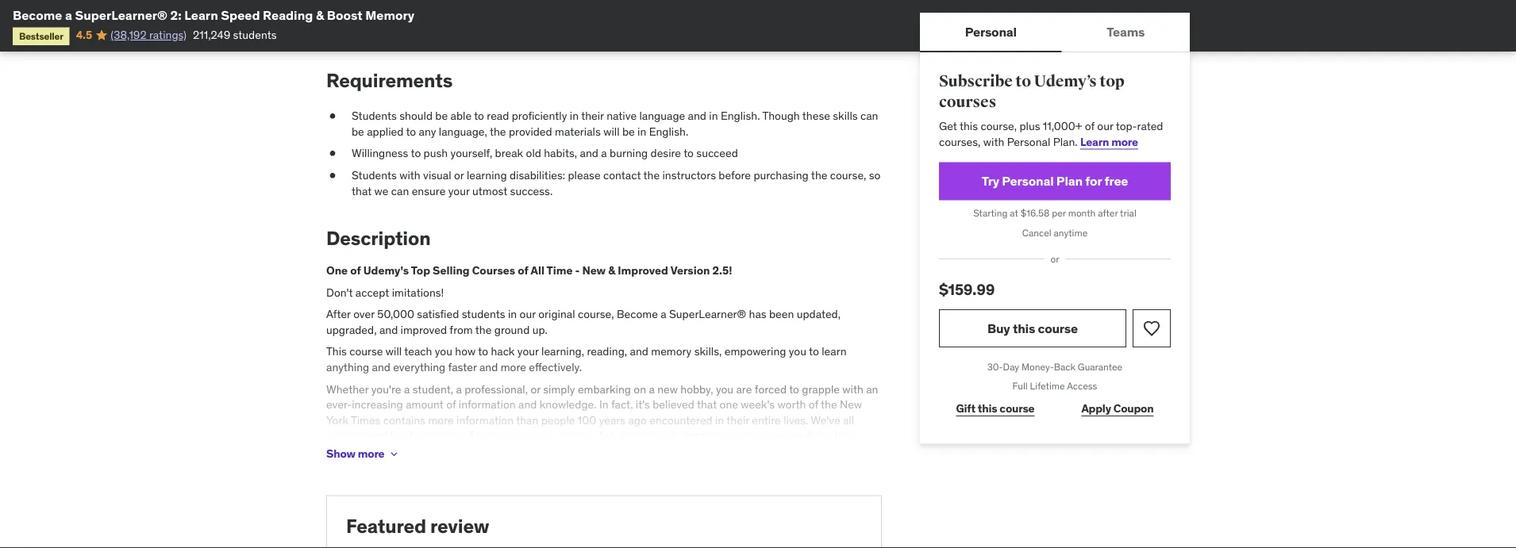 Task type: locate. For each thing, give the bounding box(es) containing it.
students
[[352, 109, 397, 123], [352, 168, 397, 183]]

0 vertical spatial their
[[581, 109, 604, 123]]

0 vertical spatial information
[[459, 398, 516, 412]]

our
[[1098, 119, 1114, 133], [520, 307, 536, 322]]

entire
[[752, 413, 781, 428]]

course up anything
[[350, 345, 383, 359]]

after
[[1099, 207, 1119, 220]]

0 vertical spatial that
[[352, 184, 372, 198]]

become down improved
[[617, 307, 658, 322]]

0 horizontal spatial english.
[[649, 124, 689, 139]]

1 horizontal spatial can
[[861, 109, 879, 123]]

apply coupon button
[[1065, 394, 1171, 425]]

students down speed
[[233, 28, 277, 42]]

1 vertical spatial become
[[617, 307, 658, 322]]

2 vertical spatial personal
[[1003, 173, 1054, 189]]

subjects.
[[523, 445, 568, 459]]

1 horizontal spatial that
[[697, 398, 717, 412]]

personal button
[[920, 13, 1062, 51]]

our up 'up.'
[[520, 307, 536, 322]]

&
[[316, 7, 324, 23], [426, 9, 432, 24], [609, 264, 616, 278]]

should
[[400, 109, 433, 123]]

1 horizontal spatial language,
[[745, 429, 793, 443]]

1 vertical spatial xsmall image
[[326, 168, 339, 183]]

and inside students should be able to read proficiently in their native language and in english. though these skills can be applied to any language, the provided materials will be in english.
[[688, 109, 707, 123]]

new up all
[[840, 398, 863, 412]]

personal inside the get this course, plus 11,000+ of our top-rated courses, with personal plan.
[[1008, 135, 1051, 149]]

students inside students should be able to read proficiently in their native language and in english. though these skills can be applied to any language, the provided materials will be in english.
[[352, 109, 397, 123]]

xsmall image left the thank
[[346, 9, 359, 24]]

and right language
[[688, 109, 707, 123]]

language, down entire
[[745, 429, 793, 443]]

this
[[326, 345, 347, 359]]

to left udemy's
[[1016, 72, 1032, 91]]

english. down language
[[649, 124, 689, 139]]

to
[[1016, 72, 1032, 91], [474, 109, 484, 123], [406, 124, 416, 139], [411, 146, 421, 161], [684, 146, 694, 161], [478, 345, 488, 359], [809, 345, 819, 359], [790, 382, 800, 397], [673, 429, 683, 443]]

get this course, plus 11,000+ of our top-rated courses, with personal plan.
[[940, 119, 1164, 149]]

amount
[[406, 398, 444, 412]]

in up the ground
[[508, 307, 517, 322]]

learn down encountered
[[685, 429, 710, 443]]

has
[[749, 307, 767, 322]]

course, inside students with visual or learning disabilities: please contact the instructors before purchasing the course, so that we can ensure your utmost success.
[[831, 168, 867, 183]]

0 horizontal spatial learn
[[685, 429, 710, 443]]

0 horizontal spatial superlearner®
[[75, 7, 168, 23]]

0 horizontal spatial course
[[350, 345, 383, 359]]

whether
[[326, 382, 369, 397]]

hack
[[491, 345, 515, 359]]

0 horizontal spatial learn
[[184, 7, 218, 23]]

0 vertical spatial an
[[867, 382, 879, 397]]

0 horizontal spatial an
[[476, 429, 488, 443]]

their inside students should be able to read proficiently in their native language and in english. though these skills can be applied to any language, the provided materials will be in english.
[[581, 109, 604, 123]]

1 vertical spatial students
[[462, 307, 506, 322]]

1 horizontal spatial students
[[462, 307, 506, 322]]

one of udemy's top selling courses of all time - new & improved version 2.5! don't accept imitations! after over 50,000 satisfied students in our original course, become a superlearner® has been updated, upgraded, and improved from the ground up. this course will teach you how to hack your learning, reading, and memory skills, empowering you to learn anything and everything faster and more effectively. whether you're a student, a professional, or simply embarking on a new hobby, you are forced to grapple with an ever-increasing amount of information and knowledge. in fact, it's believed that one week's worth of the new york times contains more information than people 100 years ago encountered in their entire lives. we've all experienced the frustration of an ever-growing reading list, struggling to learn a new language, or forgetting things you learned in even your favorite subjects.
[[326, 264, 879, 459]]

to up worth
[[790, 382, 800, 397]]

utmost
[[473, 184, 508, 198]]

language, inside one of udemy's top selling courses of all time - new & improved version 2.5! don't accept imitations! after over 50,000 satisfied students in our original course, become a superlearner® has been updated, upgraded, and improved from the ground up. this course will teach you how to hack your learning, reading, and memory skills, empowering you to learn anything and everything faster and more effectively. whether you're a student, a professional, or simply embarking on a new hobby, you are forced to grapple with an ever-increasing amount of information and knowledge. in fact, it's believed that one week's worth of the new york times contains more information than people 100 years ago encountered in their entire lives. we've all experienced the frustration of an ever-growing reading list, struggling to learn a new language, or forgetting things you learned in even your favorite subjects.
[[745, 429, 793, 443]]

with up all
[[843, 382, 864, 397]]

this inside the get this course, plus 11,000+ of our top-rated courses, with personal plan.
[[960, 119, 979, 133]]

1 vertical spatial will
[[386, 345, 402, 359]]

1 vertical spatial course
[[350, 345, 383, 359]]

0 vertical spatial language,
[[439, 124, 488, 139]]

be down native
[[623, 124, 635, 139]]

empowering
[[725, 345, 787, 359]]

2 vertical spatial xsmall image
[[388, 448, 401, 461]]

even
[[432, 445, 456, 459]]

0 horizontal spatial become
[[13, 7, 62, 23]]

personal inside button
[[966, 23, 1017, 40]]

subscribe
[[940, 72, 1013, 91]]

1 horizontal spatial with
[[843, 382, 864, 397]]

1 horizontal spatial english.
[[721, 109, 760, 123]]

more down experienced
[[358, 447, 385, 461]]

will inside students should be able to read proficiently in their native language and in english. though these skills can be applied to any language, the provided materials will be in english.
[[604, 124, 620, 139]]

will inside one of udemy's top selling courses of all time - new & improved version 2.5! don't accept imitations! after over 50,000 satisfied students in our original course, become a superlearner® has been updated, upgraded, and improved from the ground up. this course will teach you how to hack your learning, reading, and memory skills, empowering you to learn anything and everything faster and more effectively. whether you're a student, a professional, or simply embarking on a new hobby, you are forced to grapple with an ever-increasing amount of information and knowledge. in fact, it's believed that one week's worth of the new york times contains more information than people 100 years ago encountered in their entire lives. we've all experienced the frustration of an ever-growing reading list, struggling to learn a new language, or forgetting things you learned in even your favorite subjects.
[[386, 345, 402, 359]]

30-
[[988, 361, 1004, 373]]

personal down plus
[[1008, 135, 1051, 149]]

learning
[[467, 168, 507, 183]]

years
[[599, 413, 626, 428]]

1 horizontal spatial an
[[867, 382, 879, 397]]

new
[[658, 382, 678, 397], [721, 429, 742, 443]]

1 vertical spatial superlearner®
[[670, 307, 747, 322]]

bestseller
[[19, 30, 63, 42]]

be left able
[[436, 109, 448, 123]]

proficiently
[[512, 109, 567, 123]]

1 horizontal spatial our
[[1098, 119, 1114, 133]]

this right buy at the bottom of page
[[1013, 320, 1036, 337]]

apply
[[1082, 402, 1112, 416]]

how
[[455, 345, 476, 359]]

that inside one of udemy's top selling courses of all time - new & improved version 2.5! don't accept imitations! after over 50,000 satisfied students in our original course, become a superlearner® has been updated, upgraded, and improved from the ground up. this course will teach you how to hack your learning, reading, and memory skills, empowering you to learn anything and everything faster and more effectively. whether you're a student, a professional, or simply embarking on a new hobby, you are forced to grapple with an ever-increasing amount of information and knowledge. in fact, it's believed that one week's worth of the new york times contains more information than people 100 years ago encountered in their entire lives. we've all experienced the frustration of an ever-growing reading list, struggling to learn a new language, or forgetting things you learned in even your favorite subjects.
[[697, 398, 717, 412]]

become inside one of udemy's top selling courses of all time - new & improved version 2.5! don't accept imitations! after over 50,000 satisfied students in our original course, become a superlearner® has been updated, upgraded, and improved from the ground up. this course will teach you how to hack your learning, reading, and memory skills, empowering you to learn anything and everything faster and more effectively. whether you're a student, a professional, or simply embarking on a new hobby, you are forced to grapple with an ever-increasing amount of information and knowledge. in fact, it's believed that one week's worth of the new york times contains more information than people 100 years ago encountered in their entire lives. we've all experienced the frustration of an ever-growing reading list, struggling to learn a new language, or forgetting things you learned in even your favorite subjects.
[[617, 307, 658, 322]]

this up courses,
[[960, 119, 979, 133]]

more inside button
[[358, 447, 385, 461]]

1 horizontal spatial learn
[[822, 345, 847, 359]]

your down 'up.'
[[518, 345, 539, 359]]

30-day money-back guarantee full lifetime access
[[988, 361, 1123, 393]]

tab list containing personal
[[920, 13, 1191, 52]]

students with visual or learning disabilities: please contact the instructors before purchasing the course, so that we can ensure your utmost success.
[[352, 168, 881, 198]]

to down should
[[406, 124, 416, 139]]

1 vertical spatial course,
[[831, 168, 867, 183]]

new down one
[[721, 429, 742, 443]]

course inside button
[[1038, 320, 1079, 337]]

2 students from the top
[[352, 168, 397, 183]]

can right we
[[391, 184, 409, 198]]

0 vertical spatial new
[[658, 382, 678, 397]]

1 horizontal spatial course
[[1000, 402, 1035, 416]]

simply
[[543, 382, 575, 397]]

1 vertical spatial xsmall image
[[326, 146, 339, 161]]

can for skills
[[861, 109, 879, 123]]

2 vertical spatial course,
[[578, 307, 614, 322]]

2 horizontal spatial &
[[609, 264, 616, 278]]

and up please
[[580, 146, 599, 161]]

0 vertical spatial learn
[[822, 345, 847, 359]]

push
[[424, 146, 448, 161]]

of left all
[[518, 264, 529, 278]]

1 horizontal spatial be
[[436, 109, 448, 123]]

can right skills
[[861, 109, 879, 123]]

top
[[1100, 72, 1125, 91]]

the down read
[[490, 124, 506, 139]]

1 horizontal spatial superlearner®
[[670, 307, 747, 322]]

1 vertical spatial personal
[[1008, 135, 1051, 149]]

learn up grapple
[[822, 345, 847, 359]]

with up ensure
[[400, 168, 421, 183]]

encountered
[[650, 413, 713, 428]]

language, inside students should be able to read proficiently in their native language and in english. though these skills can be applied to any language, the provided materials will be in english.
[[439, 124, 488, 139]]

reading
[[559, 429, 597, 443]]

or down anytime
[[1051, 253, 1060, 265]]

will left teach
[[386, 345, 402, 359]]

course, left 'so'
[[831, 168, 867, 183]]

can for we
[[391, 184, 409, 198]]

xsmall image left willingness
[[326, 146, 339, 161]]

you
[[435, 345, 453, 359], [789, 345, 807, 359], [716, 382, 734, 397], [360, 445, 378, 459]]

been
[[770, 307, 794, 322]]

0 horizontal spatial new
[[583, 264, 606, 278]]

believed
[[653, 398, 695, 412]]

be left "applied"
[[352, 124, 364, 139]]

0 horizontal spatial their
[[581, 109, 604, 123]]

that inside students with visual or learning disabilities: please contact the instructors before purchasing the course, so that we can ensure your utmost success.
[[352, 184, 372, 198]]

ever- up favorite
[[491, 429, 517, 443]]

the down 'desire'
[[644, 168, 660, 183]]

an up favorite
[[476, 429, 488, 443]]

able
[[451, 109, 472, 123]]

that down hobby,
[[697, 398, 717, 412]]

0 horizontal spatial with
[[400, 168, 421, 183]]

and up than at the bottom left of the page
[[519, 398, 537, 412]]

1 horizontal spatial xsmall image
[[346, 9, 359, 24]]

& right you
[[426, 9, 432, 24]]

of up learn more link
[[1086, 119, 1095, 133]]

0 vertical spatial personal
[[966, 23, 1017, 40]]

1 vertical spatial language,
[[745, 429, 793, 443]]

1 horizontal spatial course,
[[831, 168, 867, 183]]

1 students from the top
[[352, 109, 397, 123]]

can inside students should be able to read proficiently in their native language and in english. though these skills can be applied to any language, the provided materials will be in english.
[[861, 109, 879, 123]]

learned
[[380, 445, 418, 459]]

0 horizontal spatial our
[[520, 307, 536, 322]]

students up we
[[352, 168, 397, 183]]

of right one
[[350, 264, 361, 278]]

improved
[[618, 264, 669, 278]]

guarantee
[[1078, 361, 1123, 373]]

purchasing
[[754, 168, 809, 183]]

and down hack
[[480, 360, 498, 375]]

personal up $16.58
[[1003, 173, 1054, 189]]

0 vertical spatial will
[[604, 124, 620, 139]]

1 vertical spatial with
[[400, 168, 421, 183]]

tab list
[[920, 13, 1191, 52]]

0 vertical spatial xsmall image
[[326, 108, 339, 124]]

2 horizontal spatial course,
[[981, 119, 1017, 133]]

will down native
[[604, 124, 620, 139]]

0 horizontal spatial xsmall image
[[326, 168, 339, 183]]

become up bestseller
[[13, 7, 62, 23]]

this for buy
[[1013, 320, 1036, 337]]

0 vertical spatial learn
[[184, 7, 218, 23]]

with right courses,
[[984, 135, 1005, 149]]

in
[[600, 398, 609, 412]]

course down full
[[1000, 402, 1035, 416]]

an right grapple
[[867, 382, 879, 397]]

a
[[65, 7, 72, 23], [601, 146, 607, 161], [661, 307, 667, 322], [404, 382, 410, 397], [456, 382, 462, 397], [649, 382, 655, 397], [713, 429, 719, 443]]

are
[[737, 382, 752, 397]]

2 horizontal spatial be
[[623, 124, 635, 139]]

thank you & congratulations!
[[372, 9, 517, 24]]

2 horizontal spatial course
[[1038, 320, 1079, 337]]

or inside students with visual or learning disabilities: please contact the instructors before purchasing the course, so that we can ensure your utmost success.
[[454, 168, 464, 183]]

learn right plan. at the top of the page
[[1081, 135, 1110, 149]]

or right visual
[[454, 168, 464, 183]]

reading,
[[587, 345, 628, 359]]

your down visual
[[449, 184, 470, 198]]

0 vertical spatial this
[[960, 119, 979, 133]]

forgetting
[[808, 429, 858, 443]]

contains
[[383, 413, 426, 428]]

0 vertical spatial ever-
[[326, 398, 352, 412]]

superlearner® up (38,192
[[75, 7, 168, 23]]

this inside button
[[1013, 320, 1036, 337]]

you down been
[[789, 345, 807, 359]]

0 vertical spatial with
[[984, 135, 1005, 149]]

100
[[578, 413, 597, 428]]

1 horizontal spatial new
[[721, 429, 742, 443]]

0 horizontal spatial that
[[352, 184, 372, 198]]

of down student,
[[447, 398, 456, 412]]

professional,
[[465, 382, 528, 397]]

students up from
[[462, 307, 506, 322]]

xsmall image down contains
[[388, 448, 401, 461]]

students inside students with visual or learning disabilities: please contact the instructors before purchasing the course, so that we can ensure your utmost success.
[[352, 168, 397, 183]]

desire
[[651, 146, 681, 161]]

1 horizontal spatial become
[[617, 307, 658, 322]]

or
[[454, 168, 464, 183], [1051, 253, 1060, 265], [531, 382, 541, 397], [796, 429, 806, 443]]

on
[[634, 382, 646, 397]]

the right the purchasing
[[812, 168, 828, 183]]

xsmall image inside show more button
[[388, 448, 401, 461]]

english. left though
[[721, 109, 760, 123]]

(38,192 ratings)
[[111, 28, 187, 42]]

2 horizontal spatial with
[[984, 135, 1005, 149]]

1 vertical spatial our
[[520, 307, 536, 322]]

wishlist image
[[1143, 319, 1162, 338]]

habits,
[[544, 146, 578, 161]]

skills,
[[695, 345, 722, 359]]

learn up 211,249
[[184, 7, 218, 23]]

1 horizontal spatial their
[[727, 413, 750, 428]]

and right the "reading,"
[[630, 345, 649, 359]]

0 vertical spatial can
[[861, 109, 879, 123]]

0 horizontal spatial ever-
[[326, 398, 352, 412]]

top-
[[1116, 119, 1138, 133]]

1 vertical spatial students
[[352, 168, 397, 183]]

0 vertical spatial xsmall image
[[346, 9, 359, 24]]

1 vertical spatial their
[[727, 413, 750, 428]]

0 vertical spatial course,
[[981, 119, 1017, 133]]

1 vertical spatial learn
[[1081, 135, 1110, 149]]

subscribe to udemy's top courses
[[940, 72, 1125, 112]]

our up learn more link
[[1098, 119, 1114, 133]]

their inside one of udemy's top selling courses of all time - new & improved version 2.5! don't accept imitations! after over 50,000 satisfied students in our original course, become a superlearner® has been updated, upgraded, and improved from the ground up. this course will teach you how to hack your learning, reading, and memory skills, empowering you to learn anything and everything faster and more effectively. whether you're a student, a professional, or simply embarking on a new hobby, you are forced to grapple with an ever-increasing amount of information and knowledge. in fact, it's believed that one week's worth of the new york times contains more information than people 100 years ago encountered in their entire lives. we've all experienced the frustration of an ever-growing reading list, struggling to learn a new language, or forgetting things you learned in even your favorite subjects.
[[727, 413, 750, 428]]

materials
[[555, 124, 601, 139]]

0 horizontal spatial &
[[316, 7, 324, 23]]

0 vertical spatial students
[[233, 28, 277, 42]]

personal up subscribe
[[966, 23, 1017, 40]]

course, up the "reading,"
[[578, 307, 614, 322]]

after
[[326, 307, 351, 322]]

language, down able
[[439, 124, 488, 139]]

superlearner® up the "skills,"
[[670, 307, 747, 322]]

increasing
[[352, 398, 403, 412]]

students up "applied"
[[352, 109, 397, 123]]

1 horizontal spatial will
[[604, 124, 620, 139]]

the up "learned"
[[390, 429, 406, 443]]

english.
[[721, 109, 760, 123], [649, 124, 689, 139]]

xsmall image for students
[[326, 108, 339, 124]]

teach
[[405, 345, 432, 359]]

xsmall image
[[346, 9, 359, 24], [326, 168, 339, 183]]

2 vertical spatial with
[[843, 382, 864, 397]]

1 horizontal spatial learn
[[1081, 135, 1110, 149]]

to up the instructors
[[684, 146, 694, 161]]

xsmall image
[[326, 108, 339, 124], [326, 146, 339, 161], [388, 448, 401, 461]]

starting at $16.58 per month after trial cancel anytime
[[974, 207, 1137, 239]]

can inside students with visual or learning disabilities: please contact the instructors before purchasing the course, so that we can ensure your utmost success.
[[391, 184, 409, 198]]

0 vertical spatial course
[[1038, 320, 1079, 337]]

this right gift
[[978, 402, 998, 416]]

more up frustration
[[428, 413, 454, 428]]

0 vertical spatial your
[[449, 184, 470, 198]]

their down one
[[727, 413, 750, 428]]

that left we
[[352, 184, 372, 198]]

course up the back
[[1038, 320, 1079, 337]]

course, left plus
[[981, 119, 1017, 133]]

in up burning
[[638, 124, 647, 139]]

students
[[233, 28, 277, 42], [462, 307, 506, 322]]

faster
[[448, 360, 477, 375]]

1 vertical spatial an
[[476, 429, 488, 443]]

& left improved
[[609, 264, 616, 278]]

and
[[688, 109, 707, 123], [580, 146, 599, 161], [380, 323, 398, 337], [630, 345, 649, 359], [372, 360, 391, 375], [480, 360, 498, 375], [519, 398, 537, 412]]

1 horizontal spatial new
[[840, 398, 863, 412]]

0 horizontal spatial be
[[352, 124, 364, 139]]

& left boost
[[316, 7, 324, 23]]

please
[[568, 168, 601, 183]]

1 vertical spatial english.
[[649, 124, 689, 139]]

ever-
[[326, 398, 352, 412], [491, 429, 517, 443]]

0 horizontal spatial language,
[[439, 124, 488, 139]]

version
[[671, 264, 710, 278]]

teams button
[[1062, 13, 1191, 51]]

students for students with visual or learning disabilities: please contact the instructors before purchasing the course, so that we can ensure your utmost success.
[[352, 168, 397, 183]]

growing
[[517, 429, 557, 443]]

0 vertical spatial our
[[1098, 119, 1114, 133]]

from
[[450, 323, 473, 337]]

new up believed
[[658, 382, 678, 397]]

2 vertical spatial course
[[1000, 402, 1035, 416]]

imitations!
[[392, 285, 444, 300]]

to down encountered
[[673, 429, 683, 443]]

0 horizontal spatial can
[[391, 184, 409, 198]]

your right even
[[459, 445, 480, 459]]

buy this course button
[[940, 310, 1127, 348]]

more down hack
[[501, 360, 527, 375]]

0 horizontal spatial will
[[386, 345, 402, 359]]

xsmall image up description
[[326, 168, 339, 183]]

satisfied
[[417, 307, 459, 322]]

211,249
[[193, 28, 231, 42]]

instructors
[[663, 168, 716, 183]]



Task type: describe. For each thing, give the bounding box(es) containing it.
things
[[326, 445, 357, 459]]

day
[[1004, 361, 1020, 373]]

with inside one of udemy's top selling courses of all time - new & improved version 2.5! don't accept imitations! after over 50,000 satisfied students in our original course, become a superlearner® has been updated, upgraded, and improved from the ground up. this course will teach you how to hack your learning, reading, and memory skills, empowering you to learn anything and everything faster and more effectively. whether you're a student, a professional, or simply embarking on a new hobby, you are forced to grapple with an ever-increasing amount of information and knowledge. in fact, it's believed that one week's worth of the new york times contains more information than people 100 years ago encountered in their entire lives. we've all experienced the frustration of an ever-growing reading list, struggling to learn a new language, or forgetting things you learned in even your favorite subjects.
[[843, 382, 864, 397]]

1 vertical spatial information
[[457, 413, 514, 428]]

free
[[1105, 173, 1129, 189]]

month
[[1069, 207, 1096, 220]]

full
[[1013, 381, 1028, 393]]

get
[[940, 119, 958, 133]]

trial
[[1121, 207, 1137, 220]]

these
[[803, 109, 831, 123]]

and down 50,000
[[380, 323, 398, 337]]

superlearner® inside one of udemy's top selling courses of all time - new & improved version 2.5! don't accept imitations! after over 50,000 satisfied students in our original course, become a superlearner® has been updated, upgraded, and improved from the ground up. this course will teach you how to hack your learning, reading, and memory skills, empowering you to learn anything and everything faster and more effectively. whether you're a student, a professional, or simply embarking on a new hobby, you are forced to grapple with an ever-increasing amount of information and knowledge. in fact, it's believed that one week's worth of the new york times contains more information than people 100 years ago encountered in their entire lives. we've all experienced the frustration of an ever-growing reading list, struggling to learn a new language, or forgetting things you learned in even your favorite subjects.
[[670, 307, 747, 322]]

featured
[[346, 515, 426, 539]]

native
[[607, 109, 637, 123]]

the right from
[[476, 323, 492, 337]]

1 vertical spatial your
[[518, 345, 539, 359]]

any
[[419, 124, 436, 139]]

up.
[[533, 323, 548, 337]]

to inside subscribe to udemy's top courses
[[1016, 72, 1032, 91]]

top
[[411, 264, 430, 278]]

(38,192
[[111, 28, 147, 42]]

in up succeed
[[709, 109, 718, 123]]

applied
[[367, 124, 404, 139]]

this for get
[[960, 119, 979, 133]]

or left simply
[[531, 382, 541, 397]]

in down frustration
[[421, 445, 429, 459]]

xsmall image for thank
[[346, 9, 359, 24]]

lives.
[[784, 413, 809, 428]]

effectively.
[[529, 360, 582, 375]]

over
[[354, 307, 375, 322]]

cancel
[[1023, 227, 1052, 239]]

per
[[1053, 207, 1066, 220]]

1 vertical spatial learn
[[685, 429, 710, 443]]

memory
[[366, 7, 415, 23]]

show more
[[326, 447, 385, 461]]

become a superlearner® 2: learn speed reading & boost memory
[[13, 7, 415, 23]]

week's
[[741, 398, 775, 412]]

our inside the get this course, plus 11,000+ of our top-rated courses, with personal plan.
[[1098, 119, 1114, 133]]

hobby,
[[681, 382, 714, 397]]

disabilities:
[[510, 168, 566, 183]]

in down one
[[716, 413, 724, 428]]

plus
[[1020, 119, 1041, 133]]

your inside students with visual or learning disabilities: please contact the instructors before purchasing the course, so that we can ensure your utmost success.
[[449, 184, 470, 198]]

reading
[[263, 7, 313, 23]]

featured review
[[346, 515, 489, 539]]

1 vertical spatial new
[[721, 429, 742, 443]]

rated
[[1138, 119, 1164, 133]]

1 horizontal spatial &
[[426, 9, 432, 24]]

accept
[[356, 285, 389, 300]]

money-
[[1022, 361, 1055, 373]]

2.5!
[[713, 264, 733, 278]]

original
[[539, 307, 575, 322]]

or down lives.
[[796, 429, 806, 443]]

2 vertical spatial your
[[459, 445, 480, 459]]

review
[[431, 515, 489, 539]]

this for gift
[[978, 402, 998, 416]]

1 vertical spatial new
[[840, 398, 863, 412]]

anything
[[326, 360, 369, 375]]

personal inside "link"
[[1003, 173, 1054, 189]]

before
[[719, 168, 751, 183]]

willingness to push yourself, break old habits, and a burning desire to succeed
[[352, 146, 738, 161]]

frustration
[[409, 429, 461, 443]]

ground
[[495, 323, 530, 337]]

$159.99
[[940, 280, 995, 299]]

people
[[541, 413, 575, 428]]

show
[[326, 447, 356, 461]]

for
[[1086, 173, 1103, 189]]

4.5
[[76, 28, 92, 42]]

all
[[843, 413, 855, 428]]

learn more
[[1081, 135, 1139, 149]]

experienced
[[326, 429, 388, 443]]

learn more link
[[1081, 135, 1139, 149]]

0 vertical spatial english.
[[721, 109, 760, 123]]

0 horizontal spatial students
[[233, 28, 277, 42]]

course for buy this course
[[1038, 320, 1079, 337]]

in up materials
[[570, 109, 579, 123]]

gift this course link
[[940, 394, 1052, 425]]

we
[[375, 184, 389, 198]]

udemy's
[[1034, 72, 1097, 91]]

we've
[[811, 413, 841, 428]]

1 horizontal spatial ever-
[[491, 429, 517, 443]]

buy this course
[[988, 320, 1079, 337]]

0 vertical spatial superlearner®
[[75, 7, 168, 23]]

xsmall image for students
[[326, 168, 339, 183]]

plan.
[[1054, 135, 1078, 149]]

course inside one of udemy's top selling courses of all time - new & improved version 2.5! don't accept imitations! after over 50,000 satisfied students in our original course, become a superlearner® has been updated, upgraded, and improved from the ground up. this course will teach you how to hack your learning, reading, and memory skills, empowering you to learn anything and everything faster and more effectively. whether you're a student, a professional, or simply embarking on a new hobby, you are forced to grapple with an ever-increasing amount of information and knowledge. in fact, it's believed that one week's worth of the new york times contains more information than people 100 years ago encountered in their entire lives. we've all experienced the frustration of an ever-growing reading list, struggling to learn a new language, or forgetting things you learned in even your favorite subjects.
[[350, 345, 383, 359]]

our inside one of udemy's top selling courses of all time - new & improved version 2.5! don't accept imitations! after over 50,000 satisfied students in our original course, become a superlearner® has been updated, upgraded, and improved from the ground up. this course will teach you how to hack your learning, reading, and memory skills, empowering you to learn anything and everything faster and more effectively. whether you're a student, a professional, or simply embarking on a new hobby, you are forced to grapple with an ever-increasing amount of information and knowledge. in fact, it's believed that one week's worth of the new york times contains more information than people 100 years ago encountered in their entire lives. we've all experienced the frustration of an ever-growing reading list, struggling to learn a new language, or forgetting things you learned in even your favorite subjects.
[[520, 307, 536, 322]]

course for gift this course
[[1000, 402, 1035, 416]]

with inside the get this course, plus 11,000+ of our top-rated courses, with personal plan.
[[984, 135, 1005, 149]]

more down top-
[[1112, 135, 1139, 149]]

of down grapple
[[809, 398, 819, 412]]

students inside one of udemy's top selling courses of all time - new & improved version 2.5! don't accept imitations! after over 50,000 satisfied students in our original course, become a superlearner® has been updated, upgraded, and improved from the ground up. this course will teach you how to hack your learning, reading, and memory skills, empowering you to learn anything and everything faster and more effectively. whether you're a student, a professional, or simply embarking on a new hobby, you are forced to grapple with an ever-increasing amount of information and knowledge. in fact, it's believed that one week's worth of the new york times contains more information than people 100 years ago encountered in their entire lives. we've all experienced the frustration of an ever-growing reading list, struggling to learn a new language, or forgetting things you learned in even your favorite subjects.
[[462, 307, 506, 322]]

back
[[1055, 361, 1076, 373]]

xsmall image for willingness
[[326, 146, 339, 161]]

students for students should be able to read proficiently in their native language and in english. though these skills can be applied to any language, the provided materials will be in english.
[[352, 109, 397, 123]]

at
[[1010, 207, 1019, 220]]

show more button
[[326, 439, 401, 470]]

starting
[[974, 207, 1008, 220]]

to down "updated,"
[[809, 345, 819, 359]]

don't
[[326, 285, 353, 300]]

0 vertical spatial become
[[13, 7, 62, 23]]

ratings)
[[149, 28, 187, 42]]

york
[[326, 413, 349, 428]]

$16.58
[[1021, 207, 1050, 220]]

willingness
[[352, 146, 409, 161]]

fact,
[[611, 398, 633, 412]]

it's
[[636, 398, 650, 412]]

contact
[[604, 168, 641, 183]]

the inside students should be able to read proficiently in their native language and in english. though these skills can be applied to any language, the provided materials will be in english.
[[490, 124, 506, 139]]

to left push
[[411, 146, 421, 161]]

of inside the get this course, plus 11,000+ of our top-rated courses, with personal plan.
[[1086, 119, 1095, 133]]

struggling
[[620, 429, 670, 443]]

you left how
[[435, 345, 453, 359]]

udemy's
[[364, 264, 409, 278]]

anytime
[[1054, 227, 1088, 239]]

to right able
[[474, 109, 484, 123]]

ensure
[[412, 184, 446, 198]]

courses
[[940, 92, 997, 112]]

grapple
[[802, 382, 840, 397]]

you up one
[[716, 382, 734, 397]]

to right how
[[478, 345, 488, 359]]

selling
[[433, 264, 470, 278]]

-
[[575, 264, 580, 278]]

0 vertical spatial new
[[583, 264, 606, 278]]

success.
[[510, 184, 553, 198]]

and up you're
[[372, 360, 391, 375]]

apply coupon
[[1082, 402, 1154, 416]]

succeed
[[697, 146, 738, 161]]

the up the we've
[[821, 398, 838, 412]]

course, inside one of udemy's top selling courses of all time - new & improved version 2.5! don't accept imitations! after over 50,000 satisfied students in our original course, become a superlearner® has been updated, upgraded, and improved from the ground up. this course will teach you how to hack your learning, reading, and memory skills, empowering you to learn anything and everything faster and more effectively. whether you're a student, a professional, or simply embarking on a new hobby, you are forced to grapple with an ever-increasing amount of information and knowledge. in fact, it's believed that one week's worth of the new york times contains more information than people 100 years ago encountered in their entire lives. we've all experienced the frustration of an ever-growing reading list, struggling to learn a new language, or forgetting things you learned in even your favorite subjects.
[[578, 307, 614, 322]]

course, inside the get this course, plus 11,000+ of our top-rated courses, with personal plan.
[[981, 119, 1017, 133]]

with inside students with visual or learning disabilities: please contact the instructors before purchasing the course, so that we can ensure your utmost success.
[[400, 168, 421, 183]]

& inside one of udemy's top selling courses of all time - new & improved version 2.5! don't accept imitations! after over 50,000 satisfied students in our original course, become a superlearner® has been updated, upgraded, and improved from the ground up. this course will teach you how to hack your learning, reading, and memory skills, empowering you to learn anything and everything faster and more effectively. whether you're a student, a professional, or simply embarking on a new hobby, you are forced to grapple with an ever-increasing amount of information and knowledge. in fact, it's believed that one week's worth of the new york times contains more information than people 100 years ago encountered in their entire lives. we've all experienced the frustration of an ever-growing reading list, struggling to learn a new language, or forgetting things you learned in even your favorite subjects.
[[609, 264, 616, 278]]

you down experienced
[[360, 445, 378, 459]]

times
[[351, 413, 381, 428]]

of right frustration
[[464, 429, 474, 443]]

coupon
[[1114, 402, 1154, 416]]



Task type: vqa. For each thing, say whether or not it's contained in the screenshot.
the right a month ago
no



